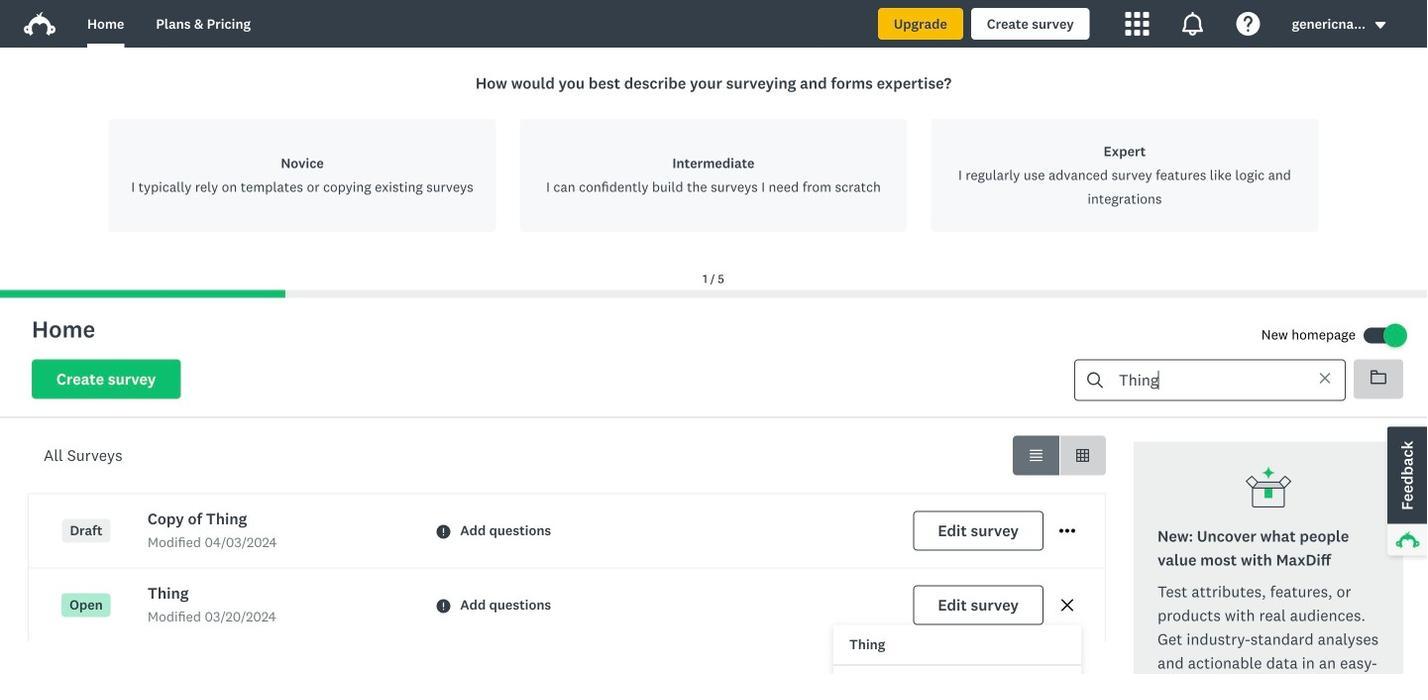 Task type: describe. For each thing, give the bounding box(es) containing it.
close menu image
[[1060, 598, 1076, 613]]

search image
[[1088, 372, 1103, 388]]

2 open menu image from the top
[[1060, 529, 1076, 533]]

clear search image
[[1320, 373, 1331, 383]]

2 brand logo image from the top
[[24, 12, 56, 36]]

clear search image
[[1319, 371, 1332, 385]]

warning image
[[436, 599, 450, 613]]

help icon image
[[1237, 12, 1261, 36]]



Task type: vqa. For each thing, say whether or not it's contained in the screenshot.
DROPDOWN ARROW icon
no



Task type: locate. For each thing, give the bounding box(es) containing it.
2 folders image from the top
[[1371, 370, 1387, 384]]

search image
[[1088, 372, 1103, 388]]

Search text field
[[1103, 360, 1302, 400]]

group
[[1013, 436, 1106, 475]]

1 open menu image from the top
[[1060, 523, 1076, 539]]

products icon image
[[1126, 12, 1150, 36], [1126, 12, 1150, 36]]

brand logo image
[[24, 8, 56, 40], [24, 12, 56, 36]]

1 folders image from the top
[[1371, 369, 1387, 385]]

folders image
[[1371, 369, 1387, 385], [1371, 370, 1387, 384]]

max diff icon image
[[1245, 465, 1293, 513]]

notification center icon image
[[1181, 12, 1205, 36]]

1 brand logo image from the top
[[24, 8, 56, 40]]

dropdown arrow icon image
[[1374, 18, 1388, 32], [1376, 22, 1386, 29]]

menu
[[834, 625, 1082, 674]]

dialog
[[0, 48, 1428, 298]]

warning image
[[436, 525, 450, 539]]

open menu image
[[1060, 523, 1076, 539], [1060, 529, 1076, 533]]

close menu image
[[1062, 600, 1074, 611]]



